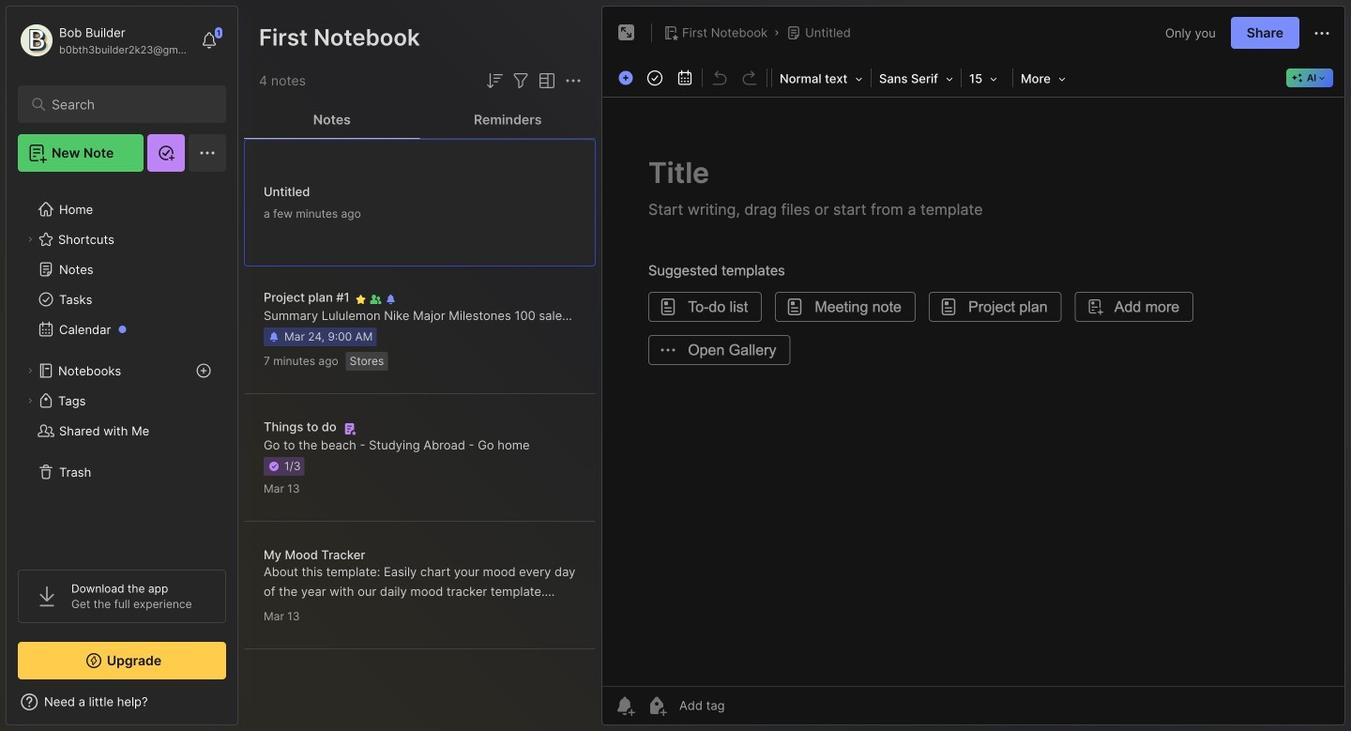 Task type: locate. For each thing, give the bounding box(es) containing it.
task image
[[642, 65, 668, 91]]

add filters image
[[510, 69, 532, 92]]

add a reminder image
[[614, 695, 636, 717]]

None search field
[[52, 93, 201, 115]]

Sort options field
[[483, 69, 506, 92]]

Account field
[[18, 22, 191, 59]]

Search text field
[[52, 96, 201, 114]]

More actions field
[[1311, 21, 1334, 45], [562, 69, 585, 92]]

Font size field
[[964, 66, 1011, 92]]

Insert field
[[614, 66, 640, 90]]

More field
[[1016, 66, 1072, 92]]

1 vertical spatial more actions image
[[562, 69, 585, 92]]

expand note image
[[616, 22, 638, 44]]

1 horizontal spatial more actions image
[[1311, 22, 1334, 45]]

main element
[[0, 0, 244, 731]]

0 horizontal spatial more actions image
[[562, 69, 585, 92]]

1 horizontal spatial more actions field
[[1311, 21, 1334, 45]]

0 horizontal spatial more actions field
[[562, 69, 585, 92]]

more actions image
[[1311, 22, 1334, 45], [562, 69, 585, 92]]

Add filters field
[[510, 69, 532, 92]]

tab list
[[244, 101, 596, 139]]

0 vertical spatial more actions image
[[1311, 22, 1334, 45]]

Note Editor text field
[[603, 97, 1345, 686]]

tree
[[7, 183, 237, 553]]

View options field
[[532, 69, 559, 92]]

none search field inside "main" element
[[52, 93, 201, 115]]



Task type: describe. For each thing, give the bounding box(es) containing it.
note window element
[[602, 6, 1346, 730]]

click to collapse image
[[237, 697, 251, 719]]

0 vertical spatial more actions field
[[1311, 21, 1334, 45]]

calendar event image
[[672, 65, 698, 91]]

Heading level field
[[774, 66, 869, 92]]

1 vertical spatial more actions field
[[562, 69, 585, 92]]

expand tags image
[[24, 395, 36, 406]]

WHAT'S NEW field
[[7, 687, 237, 717]]

expand notebooks image
[[24, 365, 36, 376]]

tree inside "main" element
[[7, 183, 237, 553]]

more actions image inside note window element
[[1311, 22, 1334, 45]]

Font family field
[[874, 66, 959, 92]]

add tag image
[[646, 695, 668, 717]]

Add tag field
[[678, 697, 819, 714]]



Task type: vqa. For each thing, say whether or not it's contained in the screenshot.
on
no



